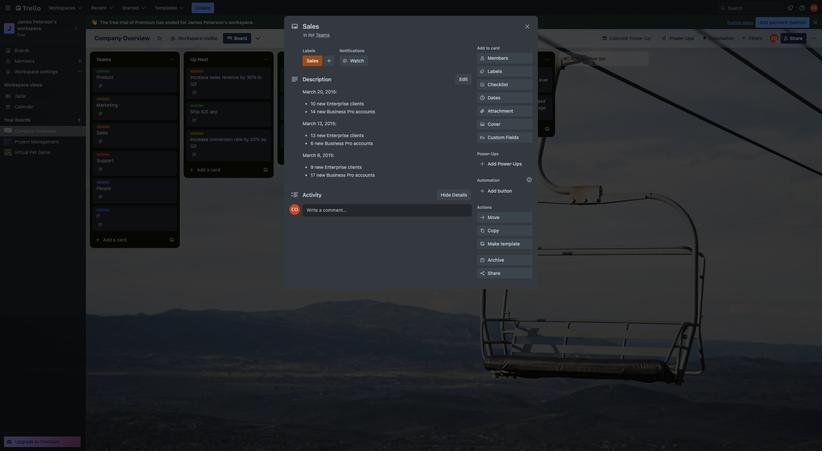 Task type: describe. For each thing, give the bounding box(es) containing it.
color: orange, title: "sales" element for sales
[[96, 126, 110, 131]]

2015: for march 13, 2015:
[[325, 121, 336, 126]]

2 horizontal spatial color: green, title: "product" element
[[284, 98, 299, 103]]

j link
[[4, 23, 15, 34]]

your
[[4, 117, 14, 123]]

Oct 17, 2022 checkbox
[[284, 110, 318, 118]]

10
[[311, 101, 316, 106]]

add payment method button
[[756, 17, 810, 28]]

17
[[311, 172, 315, 178]]

marketing for marketing
[[96, 98, 116, 103]]

2022 for data
[[308, 139, 317, 144]]

free
[[109, 19, 118, 25]]

pro for 10 new enterprise clients
[[347, 109, 354, 114]]

power-ups inside "button"
[[670, 35, 694, 41]]

march 6, 2015:
[[303, 152, 334, 158]]

hide
[[441, 192, 451, 198]]

1 horizontal spatial members link
[[477, 53, 533, 63]]

by right 20%
[[261, 136, 266, 142]]

0 horizontal spatial members link
[[0, 56, 86, 66]]

marketing for analytics
[[284, 126, 303, 131]]

guidelines
[[298, 102, 320, 108]]

Oct 18, 2022 checkbox
[[284, 82, 318, 90]]

support inside support support
[[96, 153, 112, 158]]

accounts for 10 new enterprise clients
[[356, 109, 375, 114]]

13,
[[317, 121, 323, 126]]

j
[[7, 24, 11, 32]]

emails
[[524, 77, 538, 83]]

automation button
[[699, 33, 738, 44]]

add button button
[[477, 186, 533, 196]]

march for march 20, 2015:
[[303, 89, 316, 95]]

color: yellow, title: "marketing" element for increase conversion rate by 20% by q3
[[190, 132, 210, 137]]

oct for engineering
[[292, 83, 299, 88]]

company overview inside company overview link
[[15, 128, 56, 134]]

product link
[[96, 74, 173, 81]]

workspace inside james peterson's workspace free
[[17, 25, 41, 31]]

it link
[[96, 213, 173, 219]]

list inside button
[[599, 56, 606, 61]]

teams
[[316, 32, 330, 38]]

analytics
[[284, 130, 304, 135]]

13 new enterprise clients 6 new business pro accounts
[[311, 133, 373, 146]]

copy
[[488, 228, 499, 233]]

card left 6,
[[305, 154, 314, 159]]

1 horizontal spatial premium
[[135, 19, 155, 25]]

new right 9
[[315, 164, 324, 170]]

project management link
[[15, 138, 82, 145]]

sm image for cover
[[479, 121, 486, 128]]

ups inside "button"
[[685, 35, 694, 41]]

teams link
[[316, 32, 330, 38]]

upgrade to premium link
[[4, 436, 81, 447]]

Nov 24, 2022 checkbox
[[284, 137, 319, 145]]

card up 'tom'
[[491, 46, 500, 51]]

archive link
[[477, 255, 533, 265]]

Search field
[[726, 3, 783, 13]]

page
[[535, 105, 546, 110]]

marketing for increase
[[190, 132, 210, 137]]

explore
[[727, 20, 742, 25]]

for for bravo to lauren for taking the lead and finishing the new landing page design!
[[507, 98, 513, 104]]

and
[[472, 105, 480, 110]]

template
[[501, 241, 520, 246]]

q3 for increase sales revenue by 30% in q3
[[190, 81, 197, 87]]

0 horizontal spatial list
[[308, 32, 315, 38]]

add another list
[[571, 56, 606, 61]]

Board name text field
[[91, 33, 153, 44]]

2022 for engineering
[[306, 83, 316, 88]]

color: yellow, title: "marketing" element for analytics data
[[284, 126, 303, 131]]

1 vertical spatial christina overa (christinaovera) image
[[769, 34, 779, 43]]

nov 24, 2022
[[292, 139, 317, 144]]

support support
[[96, 153, 114, 163]]

oct for brand
[[292, 111, 299, 116]]

new down the brand guidelines link
[[317, 109, 326, 114]]

overview inside board name text field
[[123, 35, 150, 42]]

rate
[[234, 136, 243, 142]]

increase conversion rate by 20% by q3 link
[[190, 136, 267, 149]]

finishing
[[481, 105, 499, 110]]

cover link
[[477, 119, 533, 130]]

create button
[[192, 3, 214, 13]]

filters
[[749, 35, 763, 41]]

company inside company overview link
[[15, 128, 35, 134]]

in inside sales increase sales revenue by 30% in q3
[[258, 74, 262, 80]]

business for 14
[[327, 109, 346, 114]]

1 horizontal spatial in
[[303, 32, 307, 38]]

👋 the free trial of premium has ended for james peterson's workspace .
[[91, 19, 254, 25]]

increase sales revenue by 30% in q3 link
[[190, 74, 267, 87]]

card up custom
[[492, 126, 502, 132]]

to for tom
[[485, 70, 490, 76]]

visible
[[204, 35, 218, 41]]

sales sales
[[96, 126, 108, 135]]

peterson's inside james peterson's workspace free
[[33, 19, 57, 24]]

attachment button
[[477, 106, 533, 116]]

accounts for 13 new enterprise clients
[[354, 140, 373, 146]]

color: blue, title: "it" element for develop
[[284, 70, 297, 75]]

sm image for move
[[479, 214, 486, 221]]

sm image for make template
[[479, 241, 486, 247]]

free
[[17, 32, 25, 37]]

game
[[38, 149, 50, 155]]

workspace navigation collapse icon image
[[72, 24, 81, 33]]

search image
[[720, 5, 726, 11]]

customer
[[484, 77, 505, 83]]

6
[[311, 140, 313, 146]]

create
[[196, 5, 210, 11]]

add a card button for increase conversion rate by 20% by q3's create from template… icon
[[186, 165, 260, 175]]

new right 17
[[317, 172, 325, 178]]

0 horizontal spatial automation
[[477, 178, 500, 183]]

increase for increase sales revenue by 30% in q3
[[190, 74, 208, 80]]

make
[[488, 241, 499, 246]]

add button
[[488, 188, 512, 194]]

open information menu image
[[799, 5, 806, 11]]

company overview link
[[15, 128, 82, 134]]

2022 for brand
[[306, 111, 316, 116]]

of
[[129, 19, 134, 25]]

bravo to lauren for taking the lead and finishing the new landing page design! link
[[472, 98, 549, 118]]

0 vertical spatial color: orange, title: "sales" element
[[303, 56, 322, 66]]

attachment
[[488, 108, 513, 114]]

clients for 13 new enterprise clients
[[350, 133, 364, 138]]

dates button
[[477, 93, 533, 103]]

people inside people people
[[96, 181, 110, 186]]

march for march 6, 2015:
[[303, 152, 316, 158]]

business for 17
[[327, 172, 346, 178]]

virtual
[[15, 149, 28, 155]]

product marketing brand guidelines
[[284, 98, 320, 108]]

tom
[[491, 70, 500, 76]]

workspace visible button
[[166, 33, 222, 44]]

2015: for march 6, 2015:
[[323, 152, 334, 158]]

pro for 13 new enterprise clients
[[345, 140, 352, 146]]

add board image
[[77, 117, 82, 123]]

marketing inside the product marketing brand guidelines
[[299, 98, 318, 103]]

brand
[[284, 102, 297, 108]]

add a card down conversion
[[197, 167, 220, 172]]

color: red, title: "support" element
[[96, 153, 112, 158]]

filters button
[[739, 33, 764, 44]]

add a card up 9
[[291, 154, 314, 159]]

boards link
[[0, 45, 86, 56]]

custom fields
[[488, 134, 519, 140]]

table link
[[15, 93, 82, 99]]

boards
[[15, 117, 31, 123]]

up
[[645, 35, 651, 41]]

workspace for workspace visible
[[178, 35, 202, 41]]

6,
[[317, 152, 321, 158]]

accounts for 9 new enterprise clients
[[355, 172, 375, 178]]

2015: for march 20, 2015:
[[325, 89, 337, 95]]

support inside bravo to tom for answering the most customer support emails ever received in one day!
[[506, 77, 523, 83]]

received
[[472, 84, 490, 89]]

company inside board name text field
[[95, 35, 122, 42]]

christina overa (christinaovera) image
[[289, 204, 300, 215]]

1 vertical spatial overview
[[36, 128, 56, 134]]

color: orange, title: "sales" element for increase sales revenue by 30% in q3
[[190, 70, 204, 75]]

color: green, title: "product" element for ship ios app
[[190, 104, 205, 109]]

customize views image
[[254, 35, 261, 42]]

march 13, 2015:
[[303, 121, 336, 126]]

archive
[[488, 257, 504, 263]]

company overview inside board name text field
[[95, 35, 150, 42]]

color: purple, title: "people" element
[[96, 181, 110, 186]]

add inside 'button'
[[488, 188, 496, 194]]

develop engineering blog link
[[284, 74, 361, 81]]

upgrade to premium
[[15, 439, 59, 444]]

add a card button for create from template… icon for sales
[[93, 235, 167, 245]]

revenue
[[222, 74, 239, 80]]

1 horizontal spatial members
[[488, 55, 508, 61]]

app
[[210, 109, 218, 114]]

james inside 'banner'
[[188, 19, 202, 25]]

enterprise for 10
[[327, 101, 349, 106]]

the for taking
[[528, 98, 535, 104]]

workspace visible
[[178, 35, 218, 41]]

add a card button up 9
[[280, 151, 354, 162]]

upgrade
[[15, 439, 34, 444]]

to for card
[[486, 46, 490, 51]]

hide details link
[[437, 190, 471, 200]]

marketing analytics data
[[284, 126, 315, 135]]

make template
[[488, 241, 520, 246]]

sales link
[[96, 130, 173, 136]]

activity
[[303, 192, 322, 198]]

bravo for and
[[472, 98, 484, 104]]

it develop engineering blog
[[284, 70, 339, 80]]

calendar for calendar
[[15, 104, 34, 109]]



Task type: locate. For each thing, give the bounding box(es) containing it.
0 vertical spatial sm image
[[479, 55, 486, 61]]

share button down method
[[781, 33, 807, 44]]

views
[[30, 82, 42, 88]]

actions
[[477, 205, 492, 210]]

business
[[327, 109, 346, 114], [325, 140, 344, 146], [327, 172, 346, 178]]

bravo inside bravo to lauren for taking the lead and finishing the new landing page design!
[[472, 98, 484, 104]]

oct left 17,
[[292, 111, 299, 116]]

0 horizontal spatial peterson's
[[33, 19, 57, 24]]

increase left sales
[[190, 74, 208, 80]]

color: yellow, title: "marketing" element left conversion
[[190, 132, 210, 137]]

workspace up "table"
[[4, 82, 29, 88]]

it
[[284, 70, 288, 75], [96, 209, 100, 214], [96, 213, 101, 219]]

0 horizontal spatial in
[[258, 74, 262, 80]]

checklist
[[488, 82, 508, 87]]

0 vertical spatial overview
[[123, 35, 150, 42]]

description
[[303, 76, 331, 82]]

sales
[[307, 58, 318, 63], [190, 70, 201, 75], [96, 126, 107, 131], [96, 130, 108, 135]]

members link up labels link
[[477, 53, 533, 63]]

2015: right "20,"
[[325, 89, 337, 95]]

increase inside sales increase sales revenue by 30% in q3
[[190, 74, 208, 80]]

to right upgrade
[[35, 439, 39, 444]]

color: yellow, title: "marketing" element up 14
[[299, 98, 318, 103]]

2 vertical spatial the
[[500, 105, 507, 110]]

14
[[311, 109, 316, 114]]

share down method
[[790, 35, 803, 41]]

0 vertical spatial automation
[[709, 35, 734, 41]]

1 vertical spatial premium
[[40, 439, 59, 444]]

product for ship ios app
[[190, 104, 205, 109]]

marketing inside marketing analytics data
[[284, 126, 303, 131]]

overview down of
[[123, 35, 150, 42]]

2 vertical spatial ups
[[513, 161, 522, 167]]

show menu image
[[810, 35, 816, 42]]

it for it
[[96, 209, 100, 214]]

the up emails
[[531, 70, 538, 76]]

calendar for calendar power-up
[[609, 35, 629, 41]]

0 vertical spatial business
[[327, 109, 346, 114]]

to inside bravo to lauren for taking the lead and finishing the new landing page design!
[[485, 98, 490, 104]]

bravo for customer
[[472, 70, 484, 76]]

20,
[[317, 89, 324, 95]]

company
[[95, 35, 122, 42], [15, 128, 35, 134]]

0 vertical spatial the
[[531, 70, 538, 76]]

company up 'project'
[[15, 128, 35, 134]]

ios
[[201, 109, 209, 114]]

1 bravo from the top
[[472, 70, 484, 76]]

0 vertical spatial increase
[[190, 74, 208, 80]]

1 horizontal spatial company overview
[[95, 35, 150, 42]]

labels
[[303, 48, 315, 53], [488, 68, 502, 74]]

1 vertical spatial company
[[15, 128, 35, 134]]

analytics data link
[[284, 130, 361, 136]]

sm image left watch
[[342, 57, 348, 64]]

card down increase conversion rate by 20% by q3 link
[[211, 167, 220, 172]]

1 horizontal spatial share button
[[781, 33, 807, 44]]

sales left sales
[[190, 70, 201, 75]]

1 vertical spatial labels
[[488, 68, 502, 74]]

members down add to card
[[488, 55, 508, 61]]

in left 'teams'
[[303, 32, 307, 38]]

0 horizontal spatial create from template… image
[[169, 237, 174, 243]]

enterprise down "march 20, 2015:"
[[327, 101, 349, 106]]

1 horizontal spatial calendar
[[609, 35, 629, 41]]

new right 10
[[317, 101, 326, 106]]

for left taking
[[507, 98, 513, 104]]

project
[[15, 139, 30, 144]]

1 vertical spatial pro
[[345, 140, 352, 146]]

1 vertical spatial the
[[528, 98, 535, 104]]

pro for 9 new enterprise clients
[[347, 172, 354, 178]]

watch
[[350, 58, 364, 63]]

product for product
[[96, 70, 112, 75]]

james up workspace visible 'button'
[[188, 19, 202, 25]]

to for lauren
[[485, 98, 490, 104]]

marketing inside marketing increase conversion rate by 20% by q3
[[190, 132, 210, 137]]

1 horizontal spatial ups
[[513, 161, 522, 167]]

sm image inside checklist link
[[479, 81, 486, 88]]

support up the color: purple, title: "people" element at the top left
[[96, 158, 114, 163]]

bravo up most
[[472, 70, 484, 76]]

to up 'finishing'
[[485, 98, 490, 104]]

develop
[[284, 74, 302, 80]]

sales for sales sales
[[96, 126, 107, 131]]

color: yellow, title: "marketing" element for marketing
[[96, 98, 116, 103]]

1 vertical spatial create from template… image
[[169, 237, 174, 243]]

sm image inside copy link
[[479, 227, 486, 234]]

sm image
[[479, 55, 486, 61], [479, 227, 486, 234]]

copy link
[[477, 225, 533, 236]]

automation
[[709, 35, 734, 41], [477, 178, 500, 183]]

marketing left conversion
[[190, 132, 210, 137]]

color: green, title: "product" element
[[96, 70, 112, 75], [284, 98, 299, 103], [190, 104, 205, 109]]

Write a comment text field
[[303, 204, 472, 216]]

it inside it develop engineering blog
[[284, 70, 288, 75]]

overview up management
[[36, 128, 56, 134]]

move
[[488, 214, 499, 220]]

0 vertical spatial color: green, title: "product" element
[[96, 70, 112, 75]]

it inside it it
[[96, 209, 100, 214]]

business inside 10 new enterprise clients 14 new business pro accounts
[[327, 109, 346, 114]]

2022 inside option
[[306, 83, 316, 88]]

color: green, title: "product" element up oct 17, 2022 checkbox
[[284, 98, 299, 103]]

trial
[[120, 19, 128, 25]]

march up data
[[303, 121, 316, 126]]

james inside james peterson's workspace free
[[17, 19, 32, 24]]

company overview down trial
[[95, 35, 150, 42]]

1 vertical spatial oct
[[292, 111, 299, 116]]

30%
[[247, 74, 257, 80]]

design!
[[472, 111, 488, 117]]

0 vertical spatial workspace
[[178, 35, 202, 41]]

workspace views
[[4, 82, 42, 88]]

2 vertical spatial accounts
[[355, 172, 375, 178]]

color: orange, title: "sales" element down "marketing marketing"
[[96, 126, 110, 131]]

2 vertical spatial clients
[[348, 164, 362, 170]]

1 horizontal spatial create from template… image
[[263, 167, 268, 172]]

enterprise for 9
[[325, 164, 347, 170]]

for inside bravo to tom for answering the most customer support emails ever received in one day!
[[501, 70, 507, 76]]

enterprise
[[327, 101, 349, 106], [327, 133, 349, 138], [325, 164, 347, 170]]

1 horizontal spatial workspace
[[178, 35, 202, 41]]

list left 'teams'
[[308, 32, 315, 38]]

custom fields button
[[477, 134, 533, 141]]

0 vertical spatial company overview
[[95, 35, 150, 42]]

color: green, title: "product" element for product
[[96, 70, 112, 75]]

2022
[[306, 83, 316, 88], [306, 111, 316, 116], [308, 139, 317, 144]]

color: yellow, title: "marketing" element down product product
[[96, 98, 116, 103]]

business for 6
[[325, 140, 344, 146]]

0 vertical spatial premium
[[135, 19, 155, 25]]

bravo to tom for answering the most customer support emails ever received in one day! link
[[472, 70, 549, 90]]

color: green, title: "product" element left app
[[190, 104, 205, 109]]

1 vertical spatial ups
[[491, 151, 499, 156]]

1 vertical spatial 2022
[[306, 111, 316, 116]]

0 horizontal spatial color: orange, title: "sales" element
[[96, 126, 110, 131]]

1 horizontal spatial overview
[[123, 35, 150, 42]]

1 horizontal spatial power-ups
[[670, 35, 694, 41]]

sm image left copy
[[479, 227, 486, 234]]

2 vertical spatial color: green, title: "product" element
[[190, 104, 205, 109]]

1 horizontal spatial peterson's
[[204, 19, 227, 25]]

share for share button to the right
[[790, 35, 803, 41]]

method
[[789, 19, 806, 25]]

2 sm image from the top
[[479, 227, 486, 234]]

increase inside marketing increase conversion rate by 20% by q3
[[190, 136, 208, 142]]

color: yellow, title: "marketing" element
[[96, 98, 116, 103], [299, 98, 318, 103], [284, 126, 303, 131], [190, 132, 210, 137]]

table
[[15, 93, 26, 99]]

1 vertical spatial share button
[[477, 268, 533, 279]]

enterprise inside 13 new enterprise clients 6 new business pro accounts
[[327, 133, 349, 138]]

10 new enterprise clients 14 new business pro accounts
[[311, 101, 375, 114]]

sm image for checklist
[[479, 81, 486, 88]]

2 march from the top
[[303, 121, 316, 126]]

create from template… image for increase conversion rate by 20% by q3
[[263, 167, 268, 172]]

it for develop
[[284, 70, 288, 75]]

for
[[180, 19, 187, 25], [501, 70, 507, 76], [507, 98, 513, 104]]

a
[[488, 126, 491, 132], [301, 154, 303, 159], [207, 167, 209, 172], [113, 237, 116, 243]]

sales inside sales sales
[[96, 126, 107, 131]]

1 vertical spatial workspace
[[4, 82, 29, 88]]

color: blue, title: "it" element down people people on the left of the page
[[96, 209, 110, 214]]

sm image for members
[[479, 55, 486, 61]]

march for march 13, 2015:
[[303, 121, 316, 126]]

1 vertical spatial enterprise
[[327, 133, 349, 138]]

labels inside labels link
[[488, 68, 502, 74]]

sales
[[210, 74, 221, 80]]

bravo up and
[[472, 98, 484, 104]]

clients inside 9 new enterprise clients 17 new business pro accounts
[[348, 164, 362, 170]]

pro inside 13 new enterprise clients 6 new business pro accounts
[[345, 140, 352, 146]]

peterson's up visible
[[204, 19, 227, 25]]

product inside product product
[[96, 70, 112, 75]]

add payment method
[[760, 19, 806, 25]]

add a card button for create from template… image
[[468, 124, 542, 134]]

2 q3 from the top
[[190, 143, 197, 149]]

the down lauren
[[500, 105, 507, 110]]

create from template… image for sales
[[169, 237, 174, 243]]

share for leftmost share button
[[488, 270, 500, 276]]

color: orange, title: "sales" element left sales
[[190, 70, 204, 75]]

marketing up sales sales
[[96, 102, 118, 108]]

1 vertical spatial in
[[258, 74, 262, 80]]

enterprise inside 10 new enterprise clients 14 new business pro accounts
[[327, 101, 349, 106]]

sm image inside make template link
[[479, 241, 486, 247]]

3 march from the top
[[303, 152, 316, 158]]

2022 right 17,
[[306, 111, 316, 116]]

color: orange, title: "sales" element up it develop engineering blog
[[303, 56, 322, 66]]

for inside bravo to lauren for taking the lead and finishing the new landing page design!
[[507, 98, 513, 104]]

0 vertical spatial labels
[[303, 48, 315, 53]]

product
[[96, 70, 112, 75], [96, 74, 113, 80], [284, 98, 299, 103], [190, 104, 205, 109]]

workspace for workspace views
[[4, 82, 29, 88]]

calendar power-up
[[609, 35, 651, 41]]

create from template… image
[[263, 167, 268, 172], [169, 237, 174, 243]]

hide details
[[441, 192, 467, 198]]

brand guidelines link
[[284, 102, 361, 108]]

star or unstar board image
[[157, 36, 162, 41]]

oct left 18,
[[292, 83, 299, 88]]

ship
[[190, 109, 200, 114]]

accounts inside 13 new enterprise clients 6 new business pro accounts
[[354, 140, 373, 146]]

sm image inside cover link
[[479, 121, 486, 128]]

sm image
[[342, 57, 348, 64], [479, 68, 486, 75], [479, 81, 486, 88], [479, 121, 486, 128], [479, 214, 486, 221], [479, 241, 486, 247], [479, 257, 486, 263]]

1 q3 from the top
[[190, 81, 197, 87]]

color: blue, title: "it" element for it
[[96, 209, 110, 214]]

1 vertical spatial color: green, title: "product" element
[[284, 98, 299, 103]]

0 horizontal spatial christina overa (christinaovera) image
[[769, 34, 779, 43]]

automation inside button
[[709, 35, 734, 41]]

clients inside 13 new enterprise clients 6 new business pro accounts
[[350, 133, 364, 138]]

1 vertical spatial q3
[[190, 143, 197, 149]]

0 vertical spatial color: blue, title: "it" element
[[284, 70, 297, 75]]

premium inside upgrade to premium link
[[40, 439, 59, 444]]

1 march from the top
[[303, 89, 316, 95]]

banner
[[86, 16, 822, 29]]

1 horizontal spatial christina overa (christinaovera) image
[[810, 4, 818, 12]]

1 horizontal spatial share
[[790, 35, 803, 41]]

0 vertical spatial for
[[180, 19, 187, 25]]

business inside 9 new enterprise clients 17 new business pro accounts
[[327, 172, 346, 178]]

new right 13
[[317, 133, 326, 138]]

virtual pet game link
[[15, 149, 82, 156]]

2 increase from the top
[[190, 136, 208, 142]]

0 horizontal spatial share button
[[477, 268, 533, 279]]

oct
[[292, 83, 299, 88], [292, 111, 299, 116]]

2 vertical spatial 2015:
[[323, 152, 334, 158]]

one
[[496, 84, 504, 89]]

2 vertical spatial color: orange, title: "sales" element
[[96, 126, 110, 131]]

marketing inside "marketing marketing"
[[96, 98, 116, 103]]

landing
[[518, 105, 534, 110]]

in down customer
[[491, 84, 495, 89]]

sales up the 'color: red, title: "support"' element
[[96, 130, 108, 135]]

power-ups
[[670, 35, 694, 41], [477, 151, 499, 156]]

banner containing 👋
[[86, 16, 822, 29]]

1 vertical spatial share
[[488, 270, 500, 276]]

1 vertical spatial automation
[[477, 178, 500, 183]]

to for premium
[[35, 439, 39, 444]]

sm image inside the move link
[[479, 214, 486, 221]]

marketing up 14
[[299, 98, 318, 103]]

sm image for watch
[[342, 57, 348, 64]]

0 horizontal spatial calendar
[[15, 104, 34, 109]]

q3 inside sales increase sales revenue by 30% in q3
[[190, 81, 197, 87]]

sm image left make
[[479, 241, 486, 247]]

primary element
[[0, 0, 822, 16]]

2 vertical spatial 2022
[[308, 139, 317, 144]]

james up the free
[[17, 19, 32, 24]]

1 vertical spatial clients
[[350, 133, 364, 138]]

0 vertical spatial list
[[308, 32, 315, 38]]

product for brand guidelines
[[284, 98, 299, 103]]

wave image
[[91, 19, 97, 25]]

oct inside "oct 18, 2022" option
[[292, 83, 299, 88]]

share down archive
[[488, 270, 500, 276]]

0 horizontal spatial color: green, title: "product" element
[[96, 70, 112, 75]]

2 oct from the top
[[292, 111, 299, 116]]

sales for sales increase sales revenue by 30% in q3
[[190, 70, 201, 75]]

1 vertical spatial for
[[501, 70, 507, 76]]

accounts inside 9 new enterprise clients 17 new business pro accounts
[[355, 172, 375, 178]]

james peterson's workspace free
[[17, 19, 58, 37]]

enterprise down the march 6, 2015:
[[325, 164, 347, 170]]

product inside the product marketing brand guidelines
[[284, 98, 299, 103]]

by right rate
[[244, 136, 249, 142]]

0 vertical spatial accounts
[[356, 109, 375, 114]]

peterson's up boards "link"
[[33, 19, 57, 24]]

0 horizontal spatial labels
[[303, 48, 315, 53]]

1 vertical spatial march
[[303, 121, 316, 126]]

share
[[790, 35, 803, 41], [488, 270, 500, 276]]

0 horizontal spatial ups
[[491, 151, 499, 156]]

sm image for labels
[[479, 68, 486, 75]]

color: blue, title: "it" element
[[284, 70, 297, 75], [96, 209, 110, 214]]

support up day!
[[506, 77, 523, 83]]

2022 down 13
[[308, 139, 317, 144]]

christina overa (christinaovera) image
[[810, 4, 818, 12], [769, 34, 779, 43]]

ever
[[539, 77, 548, 83]]

0 vertical spatial ups
[[685, 35, 694, 41]]

1 vertical spatial list
[[599, 56, 606, 61]]

add a card down it link
[[103, 237, 127, 243]]

list
[[308, 32, 315, 38], [599, 56, 606, 61]]

automation down explore
[[709, 35, 734, 41]]

sm image up most
[[479, 68, 486, 75]]

christina overa (christinaovera) image down payment
[[769, 34, 779, 43]]

most
[[472, 77, 482, 83]]

0 vertical spatial calendar
[[609, 35, 629, 41]]

marketing
[[96, 98, 116, 103], [299, 98, 318, 103], [96, 102, 118, 108], [284, 126, 303, 131], [190, 132, 210, 137]]

oct inside oct 17, 2022 checkbox
[[292, 111, 299, 116]]

people link
[[96, 185, 173, 192]]

2 vertical spatial in
[[491, 84, 495, 89]]

workspace inside 'banner'
[[229, 19, 253, 25]]

2 vertical spatial business
[[327, 172, 346, 178]]

bravo to tom for answering the most customer support emails ever received in one day!
[[472, 70, 548, 89]]

9
[[311, 164, 313, 170]]

sm image down add to card
[[479, 55, 486, 61]]

color: yellow, title: "marketing" element up nov
[[284, 126, 303, 131]]

by
[[240, 74, 245, 80], [244, 136, 249, 142], [261, 136, 266, 142]]

increase for increase conversion rate by 20% by q3
[[190, 136, 208, 142]]

0 horizontal spatial power-ups
[[477, 151, 499, 156]]

product product
[[96, 70, 113, 80]]

1 horizontal spatial automation
[[709, 35, 734, 41]]

in inside bravo to tom for answering the most customer support emails ever received in one day!
[[491, 84, 495, 89]]

marketing up nov
[[284, 126, 303, 131]]

list right another at the right
[[599, 56, 606, 61]]

labels link
[[477, 66, 533, 77]]

clients inside 10 new enterprise clients 14 new business pro accounts
[[350, 101, 364, 106]]

to up labels link
[[486, 46, 490, 51]]

1 horizontal spatial color: orange, title: "sales" element
[[190, 70, 204, 75]]

1 vertical spatial business
[[325, 140, 344, 146]]

enterprise down march 13, 2015:
[[327, 133, 349, 138]]

None text field
[[299, 20, 517, 32]]

power-
[[630, 35, 645, 41], [670, 35, 685, 41], [477, 151, 491, 156], [498, 161, 513, 167]]

2022 down description
[[306, 83, 316, 88]]

sales up it develop engineering blog
[[307, 58, 318, 63]]

1 oct from the top
[[292, 83, 299, 88]]

product inside product ship ios app
[[190, 104, 205, 109]]

sm image for copy
[[479, 227, 486, 234]]

1 vertical spatial color: blue, title: "it" element
[[96, 209, 110, 214]]

0 vertical spatial in
[[303, 32, 307, 38]]

1 increase from the top
[[190, 74, 208, 80]]

payment
[[769, 19, 788, 25]]

for right 'tom'
[[501, 70, 507, 76]]

your boards
[[4, 117, 31, 123]]

1 vertical spatial increase
[[190, 136, 208, 142]]

0 vertical spatial march
[[303, 89, 316, 95]]

2 horizontal spatial in
[[491, 84, 495, 89]]

workspace inside workspace visible 'button'
[[178, 35, 202, 41]]

details
[[452, 192, 467, 198]]

2 bravo from the top
[[472, 98, 484, 104]]

peterson's inside 'banner'
[[204, 19, 227, 25]]

calendar inside calendar power-up link
[[609, 35, 629, 41]]

data
[[305, 130, 315, 135]]

1 vertical spatial power-ups
[[477, 151, 499, 156]]

power- inside "button"
[[670, 35, 685, 41]]

0 horizontal spatial members
[[15, 58, 35, 64]]

board link
[[223, 33, 251, 44]]

ups down fields
[[513, 161, 522, 167]]

by inside sales increase sales revenue by 30% in q3
[[240, 74, 245, 80]]

company overview up project management at the left top of the page
[[15, 128, 56, 134]]

sm image inside labels link
[[479, 68, 486, 75]]

sales inside sales increase sales revenue by 30% in q3
[[190, 70, 201, 75]]

for right ended
[[180, 19, 187, 25]]

for for bravo to tom for answering the most customer support emails ever received in one day!
[[501, 70, 507, 76]]

q3 inside marketing increase conversion rate by 20% by q3
[[190, 143, 197, 149]]

to inside bravo to tom for answering the most customer support emails ever received in one day!
[[485, 70, 490, 76]]

card down it link
[[117, 237, 127, 243]]

explore plans button
[[727, 19, 753, 27]]

create from template… image
[[545, 126, 550, 132]]

members link
[[477, 53, 533, 63], [0, 56, 86, 66]]

q3 for increase conversion rate by 20% by q3
[[190, 143, 197, 149]]

sm image left checklist
[[479, 81, 486, 88]]

to
[[486, 46, 490, 51], [485, 70, 490, 76], [485, 98, 490, 104], [35, 439, 39, 444]]

sales for sales
[[307, 58, 318, 63]]

members down boards
[[15, 58, 35, 64]]

it it
[[96, 209, 101, 219]]

enterprise inside 9 new enterprise clients 17 new business pro accounts
[[325, 164, 347, 170]]

1 vertical spatial color: orange, title: "sales" element
[[190, 70, 204, 75]]

add a card up custom
[[478, 126, 502, 132]]

overview
[[123, 35, 150, 42], [36, 128, 56, 134]]

cover
[[488, 121, 501, 127]]

accounts inside 10 new enterprise clients 14 new business pro accounts
[[356, 109, 375, 114]]

by for 30%
[[240, 74, 245, 80]]

ups up the add power-ups on the right top of the page
[[491, 151, 499, 156]]

power-ups button
[[657, 33, 698, 44]]

checklist link
[[477, 79, 533, 90]]

enterprise for 13
[[327, 133, 349, 138]]

business inside 13 new enterprise clients 6 new business pro accounts
[[325, 140, 344, 146]]

0 vertical spatial q3
[[190, 81, 197, 87]]

board
[[234, 35, 247, 41]]

calendar up add another list button
[[609, 35, 629, 41]]

sm image inside the archive link
[[479, 257, 486, 263]]

clients for 10 new enterprise clients
[[350, 101, 364, 106]]

bravo inside bravo to tom for answering the most customer support emails ever received in one day!
[[472, 70, 484, 76]]

calendar inside calendar 'link'
[[15, 104, 34, 109]]

0 vertical spatial power-ups
[[670, 35, 694, 41]]

new right 6
[[315, 140, 324, 146]]

automation up add button
[[477, 178, 500, 183]]

clients
[[350, 101, 364, 106], [350, 133, 364, 138], [348, 164, 362, 170]]

march left 6,
[[303, 152, 316, 158]]

another
[[581, 56, 598, 61]]

the inside bravo to tom for answering the most customer support emails ever received in one day!
[[531, 70, 538, 76]]

1 horizontal spatial labels
[[488, 68, 502, 74]]

calendar down "table"
[[15, 104, 34, 109]]

0 vertical spatial pro
[[347, 109, 354, 114]]

pro inside 9 new enterprise clients 17 new business pro accounts
[[347, 172, 354, 178]]

move link
[[477, 212, 533, 223]]

add
[[760, 19, 768, 25], [477, 46, 485, 51], [571, 56, 580, 61], [478, 126, 487, 132], [291, 154, 300, 159], [488, 161, 496, 167], [197, 167, 206, 172], [488, 188, 496, 194], [103, 237, 112, 243]]

pro inside 10 new enterprise clients 14 new business pro accounts
[[347, 109, 354, 114]]

by for 20%
[[244, 136, 249, 142]]

sm image inside watch 'button'
[[342, 57, 348, 64]]

1 horizontal spatial color: green, title: "product" element
[[190, 104, 205, 109]]

ended
[[165, 19, 179, 25]]

new inside bravo to lauren for taking the lead and finishing the new landing page design!
[[508, 105, 517, 110]]

add inside 'banner'
[[760, 19, 768, 25]]

2 vertical spatial march
[[303, 152, 316, 158]]

sm image down actions
[[479, 214, 486, 221]]

by left "30%" at the top
[[240, 74, 245, 80]]

0 notifications image
[[786, 4, 794, 12]]

2 people from the top
[[96, 185, 111, 191]]

1 vertical spatial bravo
[[472, 98, 484, 104]]

clients for 9 new enterprise clients
[[348, 164, 362, 170]]

2 vertical spatial for
[[507, 98, 513, 104]]

the up landing
[[528, 98, 535, 104]]

labels up customer
[[488, 68, 502, 74]]

premium right of
[[135, 19, 155, 25]]

watch button
[[340, 56, 368, 66]]

1 horizontal spatial list
[[599, 56, 606, 61]]

1 sm image from the top
[[479, 55, 486, 61]]

marketing down product product
[[96, 98, 116, 103]]

1 vertical spatial company overview
[[15, 128, 56, 134]]

business right 17
[[327, 172, 346, 178]]

0 horizontal spatial premium
[[40, 439, 59, 444]]

0 horizontal spatial workspace
[[4, 82, 29, 88]]

workspace up the free
[[17, 25, 41, 31]]

0 horizontal spatial color: blue, title: "it" element
[[96, 209, 110, 214]]

new
[[317, 101, 326, 106], [508, 105, 517, 110], [317, 109, 326, 114], [317, 133, 326, 138], [315, 140, 324, 146], [315, 164, 324, 170], [317, 172, 325, 178]]

1 people from the top
[[96, 181, 110, 186]]

0 horizontal spatial company
[[15, 128, 35, 134]]

the
[[531, 70, 538, 76], [528, 98, 535, 104], [500, 105, 507, 110]]

add a card button down increase conversion rate by 20% by q3 link
[[186, 165, 260, 175]]

color: orange, title: "sales" element
[[303, 56, 322, 66], [190, 70, 204, 75], [96, 126, 110, 131]]

marketing link
[[96, 102, 173, 108]]

company down the
[[95, 35, 122, 42]]

color: blue, title: "it" element up "oct 18, 2022" option
[[284, 70, 297, 75]]

sm image for archive
[[479, 257, 486, 263]]

pet
[[30, 149, 37, 155]]

labels down the in list teams
[[303, 48, 315, 53]]

color: green, title: "product" element up "marketing marketing"
[[96, 70, 112, 75]]

0 vertical spatial share button
[[781, 33, 807, 44]]

the for answering
[[531, 70, 538, 76]]

your boards with 3 items element
[[4, 116, 67, 124]]



Task type: vqa. For each thing, say whether or not it's contained in the screenshot.
the Upgrade to Premium link
yes



